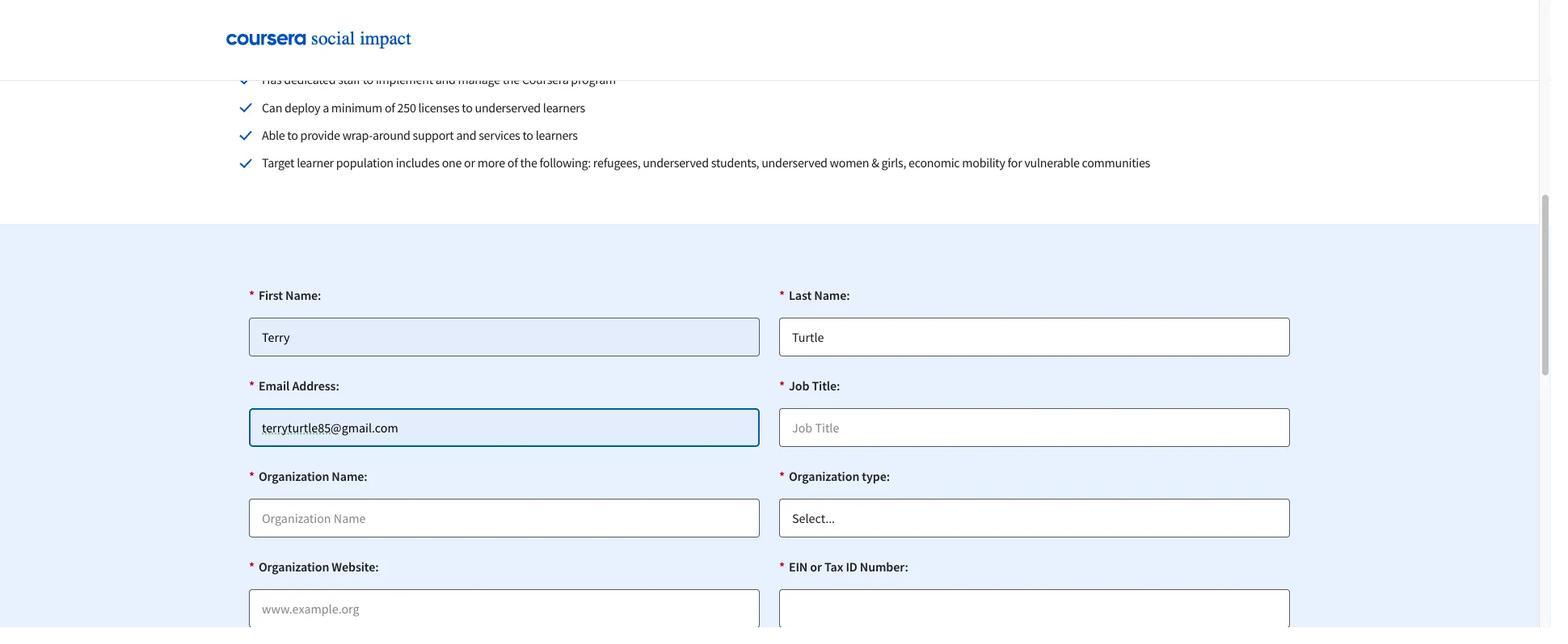 Task type: locate. For each thing, give the bounding box(es) containing it.
more
[[477, 155, 505, 171]]

or
[[481, 44, 492, 60], [464, 155, 475, 171], [810, 559, 822, 575]]

ein
[[789, 559, 808, 575]]

and up one
[[456, 127, 476, 144]]

2 horizontal spatial name:
[[814, 287, 850, 303]]

minimum up organization
[[389, 8, 456, 28]]

0 horizontal spatial minimum
[[331, 100, 382, 116]]

a for deploy
[[323, 100, 329, 116]]

title:
[[812, 378, 840, 394]]

Job Title text field
[[779, 409, 1290, 447]]

address:
[[292, 378, 339, 394]]

of left 250 at the left top of the page
[[385, 100, 395, 116]]

minimum
[[389, 8, 456, 28], [331, 100, 382, 116]]

social impact partner minimum eligibility requirements:
[[239, 8, 624, 28]]

name: for * first name:
[[285, 287, 321, 303]]

can deploy a minimum of 250 licenses to underserved learners
[[262, 100, 585, 116]]

0 vertical spatial a
[[305, 44, 311, 60]]

underserved
[[475, 100, 541, 116], [643, 155, 709, 171], [762, 155, 827, 171]]

manage
[[458, 72, 500, 88]]

first
[[259, 287, 283, 303]]

licenses
[[418, 100, 459, 116]]

Last Name text field
[[779, 318, 1290, 357]]

of
[[385, 100, 395, 116], [507, 155, 518, 171]]

name:
[[285, 287, 321, 303], [814, 287, 850, 303], [332, 468, 367, 485]]

the right manage
[[502, 72, 520, 88]]

and
[[435, 72, 456, 88], [456, 127, 476, 144]]

2 horizontal spatial or
[[810, 559, 822, 575]]

a right the be
[[305, 44, 311, 60]]

impact
[[283, 8, 331, 28]]

organization for organization name:
[[259, 468, 329, 485]]

services
[[479, 127, 520, 144]]

minimum up wrap-
[[331, 100, 382, 116]]

www.example.org text field
[[249, 590, 760, 628]]

1 vertical spatial minimum
[[331, 100, 382, 116]]

1 vertical spatial or
[[464, 155, 475, 171]]

1 vertical spatial and
[[456, 127, 476, 144]]

1 horizontal spatial a
[[323, 100, 329, 116]]

underserved up the services
[[475, 100, 541, 116]]

0 horizontal spatial name:
[[285, 287, 321, 303]]

dedicated
[[284, 72, 336, 88]]

number:
[[860, 559, 908, 575]]

1 vertical spatial of
[[507, 155, 518, 171]]

None text field
[[779, 590, 1290, 628]]

the left following: at the left of page
[[520, 155, 537, 171]]

0 horizontal spatial underserved
[[475, 100, 541, 116]]

or right one
[[464, 155, 475, 171]]

to
[[363, 72, 373, 88], [462, 100, 472, 116], [287, 127, 298, 144], [522, 127, 533, 144]]

0 vertical spatial the
[[502, 72, 520, 88]]

0 vertical spatial of
[[385, 100, 395, 116]]

around
[[373, 127, 410, 144]]

* for * last name:
[[779, 287, 785, 303]]

name: for * organization name:
[[332, 468, 367, 485]]

1 horizontal spatial or
[[481, 44, 492, 60]]

or up manage
[[481, 44, 492, 60]]

tax
[[824, 559, 843, 575]]

girls,
[[881, 155, 906, 171]]

First Name text field
[[249, 318, 760, 357]]

* ein or tax id number:
[[779, 559, 908, 575]]

the
[[502, 72, 520, 88], [520, 155, 537, 171]]

0 horizontal spatial and
[[435, 72, 456, 88]]

eligibility
[[459, 8, 523, 28]]

refugees,
[[593, 155, 640, 171]]

able to provide wrap-around support and services to learners
[[262, 127, 578, 144]]

vulnerable
[[1024, 155, 1080, 171]]

profit
[[383, 44, 411, 60]]

learners up following: at the left of page
[[536, 127, 578, 144]]

example@email.com email field
[[249, 409, 760, 447]]

to right licenses at the top left of page
[[462, 100, 472, 116]]

requirements:
[[526, 8, 624, 28]]

0 horizontal spatial of
[[385, 100, 395, 116]]

website:
[[332, 559, 379, 575]]

social impact logo image
[[226, 29, 420, 51]]

social
[[239, 8, 280, 28]]

learners for able to provide wrap-around support and services to learners
[[536, 127, 578, 144]]

name: for * last name:
[[814, 287, 850, 303]]

learners
[[543, 100, 585, 116], [536, 127, 578, 144]]

for
[[1008, 155, 1022, 171]]

* for * job title:
[[779, 378, 785, 394]]

0 horizontal spatial or
[[464, 155, 475, 171]]

organization
[[414, 44, 478, 60]]

0 vertical spatial or
[[481, 44, 492, 60]]

learners down coursera
[[543, 100, 585, 116]]

* job title:
[[779, 378, 840, 394]]

type:
[[862, 468, 890, 485]]

1 horizontal spatial minimum
[[389, 8, 456, 28]]

of right more
[[507, 155, 518, 171]]

a
[[305, 44, 311, 60], [323, 100, 329, 116]]

0 horizontal spatial a
[[305, 44, 311, 60]]

0 vertical spatial learners
[[543, 100, 585, 116]]

minimum for eligibility
[[389, 8, 456, 28]]

1 vertical spatial a
[[323, 100, 329, 116]]

&
[[871, 155, 879, 171]]

population
[[336, 155, 393, 171]]

* for * email address:
[[249, 378, 255, 394]]

0 vertical spatial and
[[435, 72, 456, 88]]

underserved right refugees,
[[643, 155, 709, 171]]

1 vertical spatial learners
[[536, 127, 578, 144]]

* for * organization name:
[[249, 468, 255, 485]]

1 horizontal spatial name:
[[332, 468, 367, 485]]

*
[[249, 287, 255, 303], [779, 287, 785, 303], [249, 378, 255, 394], [779, 378, 785, 394], [249, 468, 255, 485], [779, 468, 785, 485], [249, 559, 255, 575], [779, 559, 785, 575]]

has dedicated staff to implement and manage the coursera program
[[262, 72, 616, 88]]

and down organization
[[435, 72, 456, 88]]

0 vertical spatial minimum
[[389, 8, 456, 28]]

organization
[[259, 468, 329, 485], [789, 468, 859, 485], [259, 559, 329, 575]]

a right deploy
[[323, 100, 329, 116]]

to right staff
[[363, 72, 373, 88]]

1 horizontal spatial of
[[507, 155, 518, 171]]

wrap-
[[342, 127, 373, 144]]

1 horizontal spatial the
[[520, 155, 537, 171]]

or left tax on the right
[[810, 559, 822, 575]]

Organization Name text field
[[249, 499, 760, 538]]

1 vertical spatial the
[[520, 155, 537, 171]]

1 horizontal spatial and
[[456, 127, 476, 144]]

underserved left women
[[762, 155, 827, 171]]



Task type: describe. For each thing, give the bounding box(es) containing it.
a for be
[[305, 44, 311, 60]]

250
[[397, 100, 416, 116]]

* first name:
[[249, 287, 321, 303]]

last
[[789, 287, 812, 303]]

economic
[[909, 155, 960, 171]]

learner
[[297, 155, 334, 171]]

email
[[259, 378, 290, 394]]

can
[[262, 100, 282, 116]]

target
[[262, 155, 294, 171]]

organization for organization website:
[[259, 559, 329, 575]]

support
[[413, 127, 454, 144]]

id
[[846, 559, 857, 575]]

must be a certified non-profit organization or international charity equivalent
[[262, 44, 657, 60]]

equivalent
[[602, 44, 657, 60]]

* for * organization website:
[[249, 559, 255, 575]]

able
[[262, 127, 285, 144]]

non-
[[358, 44, 383, 60]]

international
[[494, 44, 561, 60]]

job
[[789, 378, 809, 394]]

* for * ein or tax id number:
[[779, 559, 785, 575]]

deploy
[[285, 100, 320, 116]]

mobility
[[962, 155, 1005, 171]]

* email address:
[[249, 378, 339, 394]]

target learner population includes one or more of the following: refugees, underserved students, underserved women & girls, economic mobility for vulnerable communities
[[262, 155, 1150, 171]]

partner
[[334, 8, 386, 28]]

organization for organization type:
[[789, 468, 859, 485]]

provide
[[300, 127, 340, 144]]

learners for can deploy a minimum of 250 licenses to underserved learners
[[543, 100, 585, 116]]

2 horizontal spatial underserved
[[762, 155, 827, 171]]

charity
[[564, 44, 600, 60]]

* organization name:
[[249, 468, 367, 485]]

be
[[289, 44, 302, 60]]

0 horizontal spatial the
[[502, 72, 520, 88]]

students,
[[711, 155, 759, 171]]

* for * organization type:
[[779, 468, 785, 485]]

has
[[262, 72, 282, 88]]

* organization type:
[[779, 468, 890, 485]]

following:
[[540, 155, 591, 171]]

* last name:
[[779, 287, 850, 303]]

implement
[[376, 72, 433, 88]]

one
[[442, 155, 462, 171]]

2 vertical spatial or
[[810, 559, 822, 575]]

certified
[[313, 44, 356, 60]]

1 horizontal spatial underserved
[[643, 155, 709, 171]]

to right 'able'
[[287, 127, 298, 144]]

coursera
[[522, 72, 569, 88]]

must
[[262, 44, 287, 60]]

staff
[[338, 72, 360, 88]]

communities
[[1082, 155, 1150, 171]]

* for * first name:
[[249, 287, 255, 303]]

minimum for of
[[331, 100, 382, 116]]

program
[[571, 72, 616, 88]]

to right the services
[[522, 127, 533, 144]]

* organization website:
[[249, 559, 379, 575]]

women
[[830, 155, 869, 171]]

includes
[[396, 155, 439, 171]]



Task type: vqa. For each thing, say whether or not it's contained in the screenshot.
minimum to the top
yes



